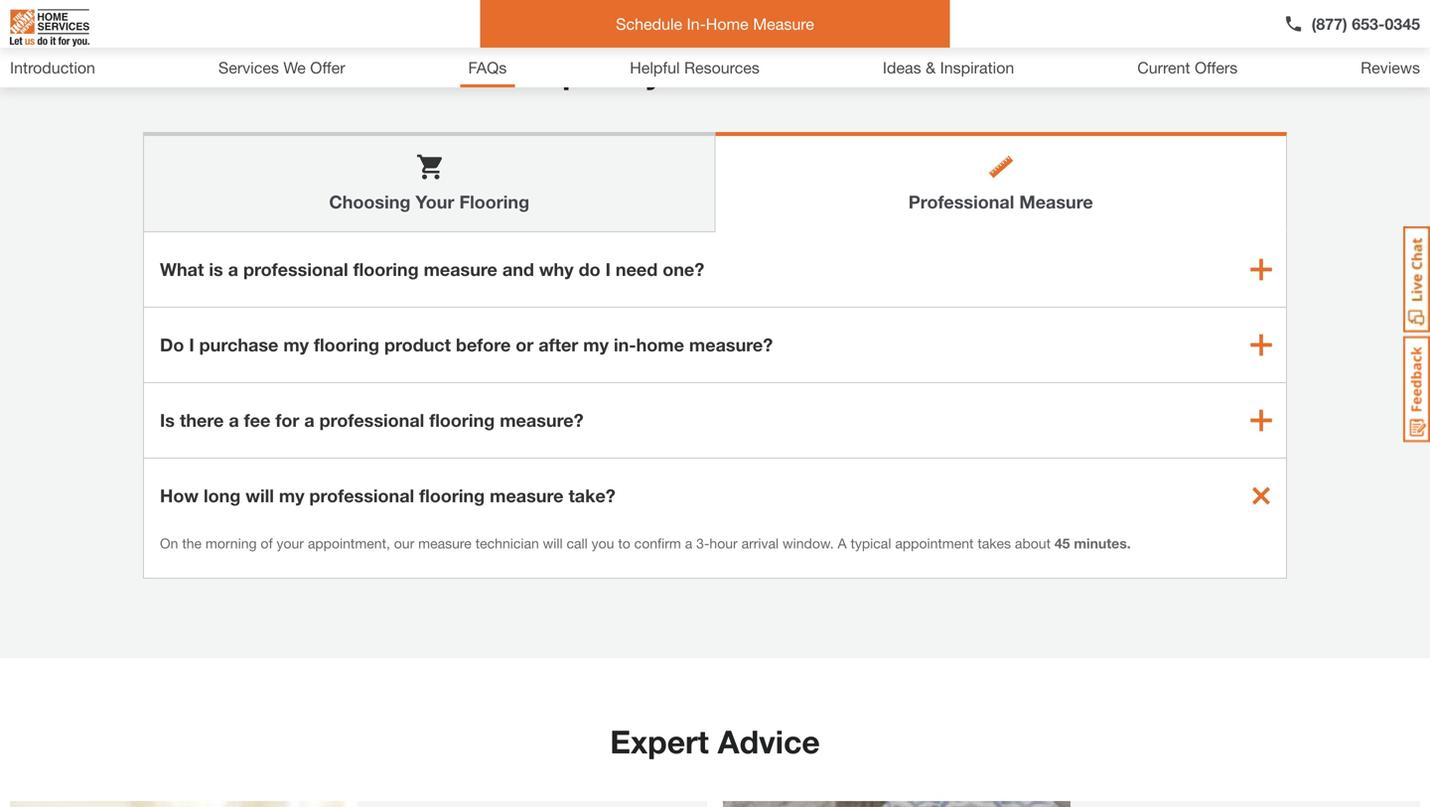 Task type: describe. For each thing, give the bounding box(es) containing it.
home
[[706, 14, 749, 33]]

resources
[[685, 58, 760, 77]]

0345
[[1385, 14, 1421, 33]]

45
[[1055, 535, 1070, 552]]

1 vertical spatial measure?
[[500, 410, 584, 431]]

1 vertical spatial professional
[[320, 410, 425, 431]]

one?
[[663, 259, 705, 280]]

frequently
[[502, 54, 662, 91]]

professional
[[909, 191, 1015, 213]]

what
[[160, 259, 204, 280]]

1 horizontal spatial i
[[606, 259, 611, 280]]

purchase
[[199, 334, 279, 356]]

we
[[283, 58, 306, 77]]

how long will my professional flooring measure take?
[[160, 485, 616, 507]]

do
[[160, 334, 184, 356]]

after
[[539, 334, 579, 356]]

on the morning of your appointment, our measure technician will call you to confirm a 3-hour arrival window. a typical appointment takes about 45 minutes.
[[160, 535, 1131, 552]]

expert advice
[[610, 723, 820, 761]]

choosing
[[329, 191, 411, 213]]

1 vertical spatial measure
[[490, 485, 564, 507]]

how
[[160, 485, 199, 507]]

schedule in-home measure button
[[480, 0, 950, 48]]

for
[[276, 410, 299, 431]]

there
[[180, 410, 224, 431]]

before
[[456, 334, 511, 356]]

your
[[416, 191, 454, 213]]

2 vertical spatial measure
[[418, 535, 472, 552]]

questions
[[775, 54, 928, 91]]

your
[[277, 535, 304, 552]]

in-
[[687, 14, 706, 33]]

home
[[636, 334, 684, 356]]

on
[[160, 535, 178, 552]]

window.
[[783, 535, 834, 552]]

a right is
[[228, 259, 238, 280]]

measure inside button
[[753, 14, 815, 33]]

schedule
[[616, 14, 683, 33]]

(877) 653-0345 link
[[1284, 12, 1421, 36]]

you
[[592, 535, 614, 552]]

long
[[204, 485, 241, 507]]

ideas
[[883, 58, 922, 77]]

a left '3-'
[[685, 535, 693, 552]]

a left fee
[[229, 410, 239, 431]]

helpful resources
[[630, 58, 760, 77]]

why
[[539, 259, 574, 280]]

3-
[[697, 535, 710, 552]]

advice
[[718, 723, 820, 761]]

1 vertical spatial will
[[543, 535, 563, 552]]

(877) 653-0345
[[1312, 14, 1421, 33]]

1 vertical spatial i
[[189, 334, 194, 356]]

what is a professional flooring measure and why do i need one?
[[160, 259, 705, 280]]

professional measure
[[909, 191, 1094, 213]]

my left in-
[[583, 334, 609, 356]]

inspiration
[[940, 58, 1015, 77]]

my for how long will my professional flooring measure take?
[[279, 485, 305, 507]]

faqs
[[468, 58, 507, 77]]

schedule in-home measure
[[616, 14, 815, 33]]



Task type: vqa. For each thing, say whether or not it's contained in the screenshot.
(877) 653-0345
yes



Task type: locate. For each thing, give the bounding box(es) containing it.
appointment,
[[308, 535, 390, 552]]

do
[[579, 259, 601, 280]]

need
[[616, 259, 658, 280]]

do i purchase my flooring product before or after my in-home measure?
[[160, 334, 773, 356]]

helpful
[[630, 58, 680, 77]]

1 horizontal spatial will
[[543, 535, 563, 552]]

0 vertical spatial measure
[[424, 259, 498, 280]]

blue and white tile; orange tile icon image
[[723, 802, 1071, 808]]

is there a fee for a professional flooring measure?
[[160, 410, 584, 431]]

flooring
[[353, 259, 419, 280], [314, 334, 379, 356], [429, 410, 495, 431], [419, 485, 485, 507]]

confirm
[[635, 535, 681, 552]]

to
[[618, 535, 631, 552]]

my
[[283, 334, 309, 356], [583, 334, 609, 356], [279, 485, 305, 507]]

0 horizontal spatial will
[[246, 485, 274, 507]]

ideas & inspiration
[[883, 58, 1015, 77]]

my for do i purchase my flooring product before or after my in-home measure?
[[283, 334, 309, 356]]

professional up appointment,
[[310, 485, 414, 507]]

flooring up technician
[[419, 485, 485, 507]]

a right for
[[304, 410, 315, 431]]

0 vertical spatial measure
[[753, 14, 815, 33]]

do it for you logo image
[[10, 1, 89, 55]]

or
[[516, 334, 534, 356]]

0 vertical spatial measure?
[[689, 334, 773, 356]]

a
[[228, 259, 238, 280], [229, 410, 239, 431], [304, 410, 315, 431], [685, 535, 693, 552]]

0 horizontal spatial measure?
[[500, 410, 584, 431]]

hour
[[710, 535, 738, 552]]

and
[[503, 259, 534, 280]]

measure left and
[[424, 259, 498, 280]]

flooring down choosing
[[353, 259, 419, 280]]

live chat image
[[1404, 227, 1431, 333]]

morning
[[206, 535, 257, 552]]

our
[[394, 535, 415, 552]]

will left call
[[543, 535, 563, 552]]

introduction
[[10, 58, 95, 77]]

minutes.
[[1074, 535, 1131, 552]]

flooring left product
[[314, 334, 379, 356]]

fee
[[244, 410, 271, 431]]

0 vertical spatial i
[[606, 259, 611, 280]]

measure up technician
[[490, 485, 564, 507]]

653-
[[1352, 14, 1385, 33]]

in-
[[614, 334, 636, 356]]

my right purchase
[[283, 334, 309, 356]]

measure right our
[[418, 535, 472, 552]]

i
[[606, 259, 611, 280], [189, 334, 194, 356]]

technician
[[476, 535, 539, 552]]

takes
[[978, 535, 1011, 552]]

the
[[182, 535, 202, 552]]

will
[[246, 485, 274, 507], [543, 535, 563, 552]]

current
[[1138, 58, 1191, 77]]

measure? right home
[[689, 334, 773, 356]]

feedback link image
[[1404, 336, 1431, 443]]

is
[[160, 410, 175, 431]]

(877)
[[1312, 14, 1348, 33]]

flooring down do i purchase my flooring product before or after my in-home measure?
[[429, 410, 495, 431]]

professional up how long will my professional flooring measure take? in the left of the page
[[320, 410, 425, 431]]

expert
[[610, 723, 709, 761]]

my up your
[[279, 485, 305, 507]]

1 horizontal spatial measure
[[1020, 191, 1094, 213]]

0 vertical spatial professional
[[243, 259, 348, 280]]

of
[[261, 535, 273, 552]]

will right long
[[246, 485, 274, 507]]

1 horizontal spatial measure?
[[689, 334, 773, 356]]

frequently asked questions
[[502, 54, 928, 91]]

arrival
[[742, 535, 779, 552]]

call
[[567, 535, 588, 552]]

a
[[838, 535, 847, 552]]

measure? down after
[[500, 410, 584, 431]]

product
[[384, 334, 451, 356]]

2 vertical spatial professional
[[310, 485, 414, 507]]

measure?
[[689, 334, 773, 356], [500, 410, 584, 431]]

0 horizontal spatial i
[[189, 334, 194, 356]]

is
[[209, 259, 223, 280]]

professional
[[243, 259, 348, 280], [320, 410, 425, 431], [310, 485, 414, 507]]

services
[[218, 58, 279, 77]]

flooring
[[459, 191, 530, 213]]

offers
[[1195, 58, 1238, 77]]

&
[[926, 58, 936, 77]]

measure right the 'professional'
[[1020, 191, 1094, 213]]

choosing your flooring
[[329, 191, 530, 213]]

services we offer
[[218, 58, 345, 77]]

appointment
[[895, 535, 974, 552]]

current offers
[[1138, 58, 1238, 77]]

measure
[[753, 14, 815, 33], [1020, 191, 1094, 213]]

measure right home on the top
[[753, 14, 815, 33]]

take?
[[569, 485, 616, 507]]

measure
[[424, 259, 498, 280], [490, 485, 564, 507], [418, 535, 472, 552]]

0 vertical spatial will
[[246, 485, 274, 507]]

0 horizontal spatial measure
[[753, 14, 815, 33]]

reviews
[[1361, 58, 1421, 77]]

black and white dog laying on white carpet; orange paw print icon image
[[10, 802, 358, 808]]

asked
[[671, 54, 766, 91]]

about
[[1015, 535, 1051, 552]]

professional right is
[[243, 259, 348, 280]]

offer
[[310, 58, 345, 77]]

1 vertical spatial measure
[[1020, 191, 1094, 213]]

typical
[[851, 535, 892, 552]]



